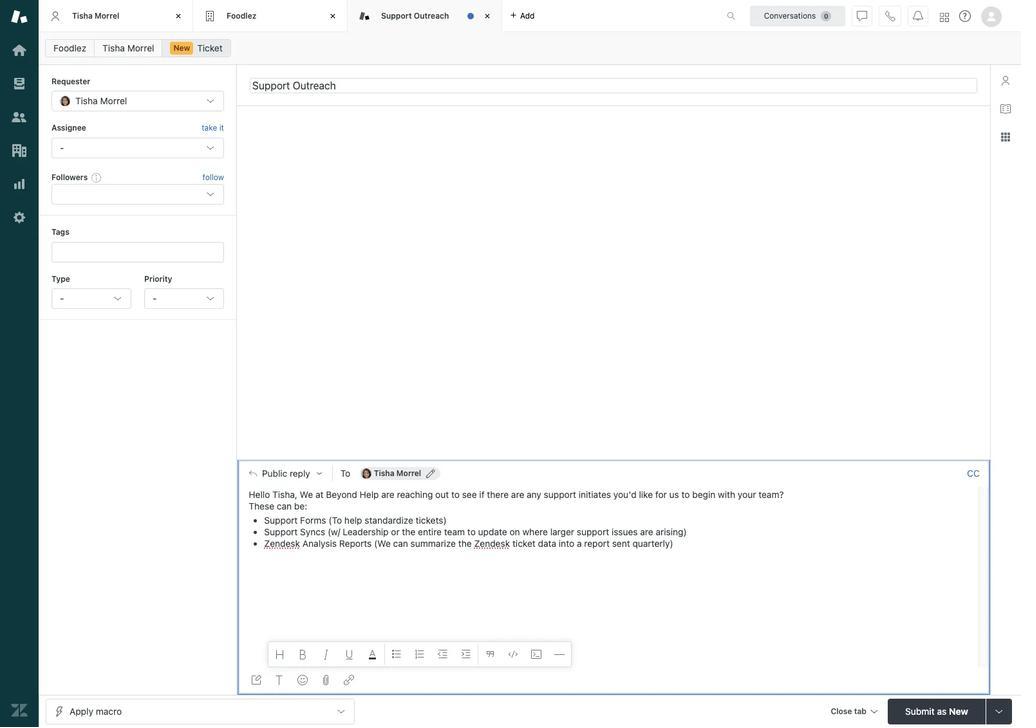 Task type: describe. For each thing, give the bounding box(es) containing it.
- button for type
[[52, 289, 131, 309]]

if
[[480, 490, 485, 501]]

customer context image
[[1001, 75, 1011, 86]]

close
[[831, 707, 853, 717]]

tisha morrel up reaching
[[374, 469, 421, 479]]

organizations image
[[11, 142, 28, 159]]

summarize
[[411, 539, 456, 549]]

morrel left edit user "icon"
[[397, 469, 421, 479]]

0 vertical spatial support
[[544, 490, 577, 501]]

conversations
[[764, 11, 816, 20]]

close tab button
[[825, 699, 883, 727]]

take it button
[[202, 122, 224, 135]]

Tags field
[[61, 246, 212, 259]]

foodlez inside "tab"
[[227, 11, 257, 20]]

team
[[444, 527, 465, 538]]

assignee element
[[52, 138, 224, 158]]

reply
[[290, 469, 310, 479]]

your
[[738, 490, 757, 501]]

close tab
[[831, 707, 867, 717]]

Public reply composer text field
[[243, 488, 975, 550]]

tab
[[855, 707, 867, 717]]

these
[[249, 501, 274, 512]]

customers image
[[11, 109, 28, 126]]

take it
[[202, 123, 224, 133]]

larger
[[551, 527, 575, 538]]

foodlez inside secondary element
[[53, 43, 86, 53]]

or
[[391, 527, 400, 538]]

follow
[[203, 173, 224, 182]]

public reply button
[[238, 461, 332, 488]]

draft mode image
[[251, 676, 262, 686]]

displays possible ticket submission types image
[[995, 707, 1005, 717]]

1 zendesk from the left
[[264, 539, 300, 549]]

follow button
[[203, 172, 224, 184]]

knowledge image
[[1001, 104, 1011, 114]]

morrel inside secondary element
[[127, 43, 154, 53]]

get help image
[[960, 10, 971, 22]]

data
[[538, 539, 557, 549]]

see
[[462, 490, 477, 501]]

morrel inside tab
[[95, 11, 119, 20]]

zendesk support image
[[11, 8, 28, 25]]

main element
[[0, 0, 39, 728]]

initiates
[[579, 490, 611, 501]]

add
[[520, 11, 535, 20]]

standardize
[[365, 515, 413, 526]]

sent
[[612, 539, 630, 549]]

zendesk image
[[11, 703, 28, 720]]

arising)
[[656, 527, 687, 538]]

team?
[[759, 490, 784, 501]]

requester element
[[52, 91, 224, 112]]

notifications image
[[913, 11, 924, 21]]

add button
[[502, 0, 543, 32]]

add attachment image
[[321, 676, 331, 686]]

1 horizontal spatial are
[[511, 490, 525, 501]]

reports
[[339, 539, 372, 549]]

support inside tab
[[381, 11, 412, 20]]

tisha,
[[273, 490, 298, 501]]

out
[[436, 490, 449, 501]]

zendesk products image
[[940, 13, 949, 22]]

quarterly)
[[633, 539, 674, 549]]

apply
[[70, 706, 93, 717]]

begin
[[693, 490, 716, 501]]

2 vertical spatial support
[[264, 527, 298, 538]]

(w/
[[328, 527, 341, 538]]

requester
[[52, 77, 90, 86]]

report
[[584, 539, 610, 549]]

2 zendesk from the left
[[474, 539, 510, 549]]

be:
[[294, 501, 307, 512]]

tisha morrel inside secondary element
[[103, 43, 154, 53]]

on
[[510, 527, 520, 538]]

admin image
[[11, 209, 28, 226]]

1 horizontal spatial the
[[459, 539, 472, 549]]

public
[[262, 469, 287, 479]]

italic (cmd i) image
[[321, 650, 332, 660]]

type
[[52, 274, 70, 284]]

forms
[[300, 515, 326, 526]]

ticket
[[197, 43, 223, 53]]

tags
[[52, 227, 69, 237]]

tisha inside secondary element
[[103, 43, 125, 53]]

followers element
[[52, 184, 224, 205]]

entire
[[418, 527, 442, 538]]

you'd
[[614, 490, 637, 501]]

tabs tab list
[[39, 0, 714, 32]]

at
[[316, 490, 324, 501]]

0 horizontal spatial are
[[382, 490, 395, 501]]



Task type: vqa. For each thing, say whether or not it's contained in the screenshot.
top in
no



Task type: locate. For each thing, give the bounding box(es) containing it.
tisha morrel down tisha morrel tab
[[103, 43, 154, 53]]

- for type
[[60, 293, 64, 304]]

horizontal rule (cmd shift l) image
[[555, 650, 565, 660]]

info on adding followers image
[[92, 173, 102, 183]]

1 horizontal spatial - button
[[144, 289, 224, 309]]

submit as new
[[906, 706, 969, 717]]

into
[[559, 539, 575, 549]]

tisha morrel inside the requester element
[[75, 96, 127, 107]]

for
[[656, 490, 667, 501]]

get started image
[[11, 42, 28, 59]]

0 horizontal spatial new
[[174, 43, 190, 53]]

code span (ctrl shift 5) image
[[508, 650, 519, 660]]

are
[[382, 490, 395, 501], [511, 490, 525, 501], [641, 527, 654, 538]]

1 horizontal spatial foodlez
[[227, 11, 257, 20]]

format text image
[[274, 676, 285, 686]]

- down assignee
[[60, 142, 64, 153]]

with
[[718, 490, 736, 501]]

support outreach tab
[[348, 0, 502, 32]]

zendesk down update
[[474, 539, 510, 549]]

insert emojis image
[[298, 676, 308, 686]]

morrel up assignee element at the top left of page
[[100, 96, 127, 107]]

macro
[[96, 706, 122, 717]]

support left syncs
[[264, 527, 298, 538]]

morrel
[[95, 11, 119, 20], [127, 43, 154, 53], [100, 96, 127, 107], [397, 469, 421, 479]]

can down tisha, on the left bottom of the page
[[277, 501, 292, 512]]

the right or
[[402, 527, 416, 538]]

support outreach
[[381, 11, 449, 20]]

0 vertical spatial the
[[402, 527, 416, 538]]

followers
[[52, 172, 88, 182]]

tisha morrel tab
[[39, 0, 193, 32]]

tisha morrel up foodlez link
[[72, 11, 119, 20]]

submit
[[906, 706, 935, 717]]

to right the out
[[452, 490, 460, 501]]

outreach
[[414, 11, 449, 20]]

ticket
[[513, 539, 536, 549]]

reporting image
[[11, 176, 28, 193]]

as
[[938, 706, 947, 717]]

2 - button from the left
[[144, 289, 224, 309]]

edit user image
[[427, 470, 436, 479]]

help
[[345, 515, 362, 526]]

reaching
[[397, 490, 433, 501]]

underline (cmd u) image
[[345, 650, 355, 660]]

button displays agent's chat status as invisible. image
[[857, 11, 868, 21]]

close image inside tisha morrel tab
[[172, 10, 185, 23]]

hello tisha, we at beyond help are reaching out to see if there are any support initiates you'd like for us to begin with your team? these can be: support forms (to help standardize tickets) support syncs (w/ leadership or the entire team to update on where larger support issues are arising) zendesk analysis reports (we can summarize the zendesk ticket data into a report sent quarterly)
[[249, 490, 784, 549]]

secondary element
[[39, 35, 1022, 61]]

close image
[[327, 10, 339, 23]]

morrel down tisha morrel tab
[[127, 43, 154, 53]]

decrease indent (cmd [) image
[[438, 650, 448, 660]]

foodlez link
[[45, 39, 95, 57]]

tisha morrel link
[[94, 39, 163, 57]]

quote (cmd shift 9) image
[[485, 650, 495, 660]]

1 vertical spatial foodlez
[[53, 43, 86, 53]]

conversations button
[[750, 5, 846, 26]]

the down team
[[459, 539, 472, 549]]

issues
[[612, 527, 638, 538]]

tisha up foodlez link
[[72, 11, 93, 20]]

priority
[[144, 274, 172, 284]]

cc button
[[967, 468, 980, 480]]

new left ticket
[[174, 43, 190, 53]]

tisha
[[72, 11, 93, 20], [103, 43, 125, 53], [75, 96, 98, 107], [374, 469, 395, 479]]

1 horizontal spatial close image
[[481, 10, 494, 23]]

close image
[[172, 10, 185, 23], [481, 10, 494, 23]]

1 horizontal spatial zendesk
[[474, 539, 510, 549]]

1 horizontal spatial new
[[949, 706, 969, 717]]

to right us
[[682, 490, 690, 501]]

apps image
[[1001, 132, 1011, 142]]

1 close image from the left
[[172, 10, 185, 23]]

leadership
[[343, 527, 389, 538]]

tisha down tisha morrel tab
[[103, 43, 125, 53]]

numbered list (cmd shift 7) image
[[415, 650, 425, 660]]

tisha morrel
[[72, 11, 119, 20], [103, 43, 154, 53], [75, 96, 127, 107], [374, 469, 421, 479]]

1 horizontal spatial can
[[393, 539, 408, 549]]

support left outreach
[[381, 11, 412, 20]]

where
[[523, 527, 548, 538]]

to
[[341, 468, 351, 479]]

- inside assignee element
[[60, 142, 64, 153]]

analysis
[[303, 539, 337, 549]]

zendesk
[[264, 539, 300, 549], [474, 539, 510, 549]]

tisha right moretisha@foodlez.com image
[[374, 469, 395, 479]]

0 horizontal spatial foodlez
[[53, 43, 86, 53]]

apply macro
[[70, 706, 122, 717]]

bold (cmd b) image
[[298, 650, 309, 660]]

assignee
[[52, 123, 86, 133]]

1 vertical spatial new
[[949, 706, 969, 717]]

take
[[202, 123, 217, 133]]

2 horizontal spatial to
[[682, 490, 690, 501]]

hello
[[249, 490, 270, 501]]

new
[[174, 43, 190, 53], [949, 706, 969, 717]]

0 horizontal spatial - button
[[52, 289, 131, 309]]

foodlez tab
[[193, 0, 348, 32]]

help
[[360, 490, 379, 501]]

1 - button from the left
[[52, 289, 131, 309]]

add link (cmd k) image
[[344, 676, 354, 686]]

we
[[300, 490, 313, 501]]

are right help
[[382, 490, 395, 501]]

(we
[[374, 539, 391, 549]]

zendesk left analysis
[[264, 539, 300, 549]]

tisha inside tab
[[72, 11, 93, 20]]

-
[[60, 142, 64, 153], [60, 293, 64, 304], [153, 293, 157, 304]]

morrel up tisha morrel link
[[95, 11, 119, 20]]

0 horizontal spatial close image
[[172, 10, 185, 23]]

it
[[219, 123, 224, 133]]

moretisha@foodlez.com image
[[361, 469, 372, 479]]

- down type
[[60, 293, 64, 304]]

support down these
[[264, 515, 298, 526]]

0 horizontal spatial can
[[277, 501, 292, 512]]

support up report
[[577, 527, 610, 538]]

tickets)
[[416, 515, 447, 526]]

2 close image from the left
[[481, 10, 494, 23]]

can down or
[[393, 539, 408, 549]]

- button down the priority
[[144, 289, 224, 309]]

tisha morrel inside tab
[[72, 11, 119, 20]]

2 horizontal spatial are
[[641, 527, 654, 538]]

0 vertical spatial foodlez
[[227, 11, 257, 20]]

cc
[[968, 468, 980, 479]]

support
[[381, 11, 412, 20], [264, 515, 298, 526], [264, 527, 298, 538]]

are up quarterly)
[[641, 527, 654, 538]]

- button
[[52, 289, 131, 309], [144, 289, 224, 309]]

can
[[277, 501, 292, 512], [393, 539, 408, 549]]

views image
[[11, 75, 28, 92]]

tisha inside the requester element
[[75, 96, 98, 107]]

increase indent (cmd ]) image
[[461, 650, 472, 660]]

headings image
[[275, 650, 285, 660]]

to right team
[[468, 527, 476, 538]]

1 vertical spatial the
[[459, 539, 472, 549]]

there
[[487, 490, 509, 501]]

tisha morrel down requester
[[75, 96, 127, 107]]

0 horizontal spatial the
[[402, 527, 416, 538]]

- button for priority
[[144, 289, 224, 309]]

support right any
[[544, 490, 577, 501]]

0 horizontal spatial zendesk
[[264, 539, 300, 549]]

- button down type
[[52, 289, 131, 309]]

- down the priority
[[153, 293, 157, 304]]

a
[[577, 539, 582, 549]]

like
[[639, 490, 653, 501]]

code block (ctrl shift 6) image
[[531, 650, 542, 660]]

0 vertical spatial can
[[277, 501, 292, 512]]

support
[[544, 490, 577, 501], [577, 527, 610, 538]]

0 vertical spatial new
[[174, 43, 190, 53]]

1 vertical spatial support
[[264, 515, 298, 526]]

(to
[[329, 515, 342, 526]]

new inside secondary element
[[174, 43, 190, 53]]

any
[[527, 490, 542, 501]]

1 vertical spatial can
[[393, 539, 408, 549]]

morrel inside the requester element
[[100, 96, 127, 107]]

us
[[670, 490, 679, 501]]

new right as
[[949, 706, 969, 717]]

syncs
[[300, 527, 325, 538]]

0 vertical spatial support
[[381, 11, 412, 20]]

beyond
[[326, 490, 357, 501]]

1 horizontal spatial to
[[468, 527, 476, 538]]

close image inside support outreach tab
[[481, 10, 494, 23]]

1 vertical spatial support
[[577, 527, 610, 538]]

update
[[478, 527, 507, 538]]

the
[[402, 527, 416, 538], [459, 539, 472, 549]]

- for priority
[[153, 293, 157, 304]]

0 horizontal spatial to
[[452, 490, 460, 501]]

minimize composer image
[[609, 455, 619, 465]]

public reply
[[262, 469, 310, 479]]

to
[[452, 490, 460, 501], [682, 490, 690, 501], [468, 527, 476, 538]]

Subject field
[[250, 78, 978, 93]]

are left any
[[511, 490, 525, 501]]

bulleted list (cmd shift 8) image
[[392, 650, 402, 660]]

tisha down requester
[[75, 96, 98, 107]]



